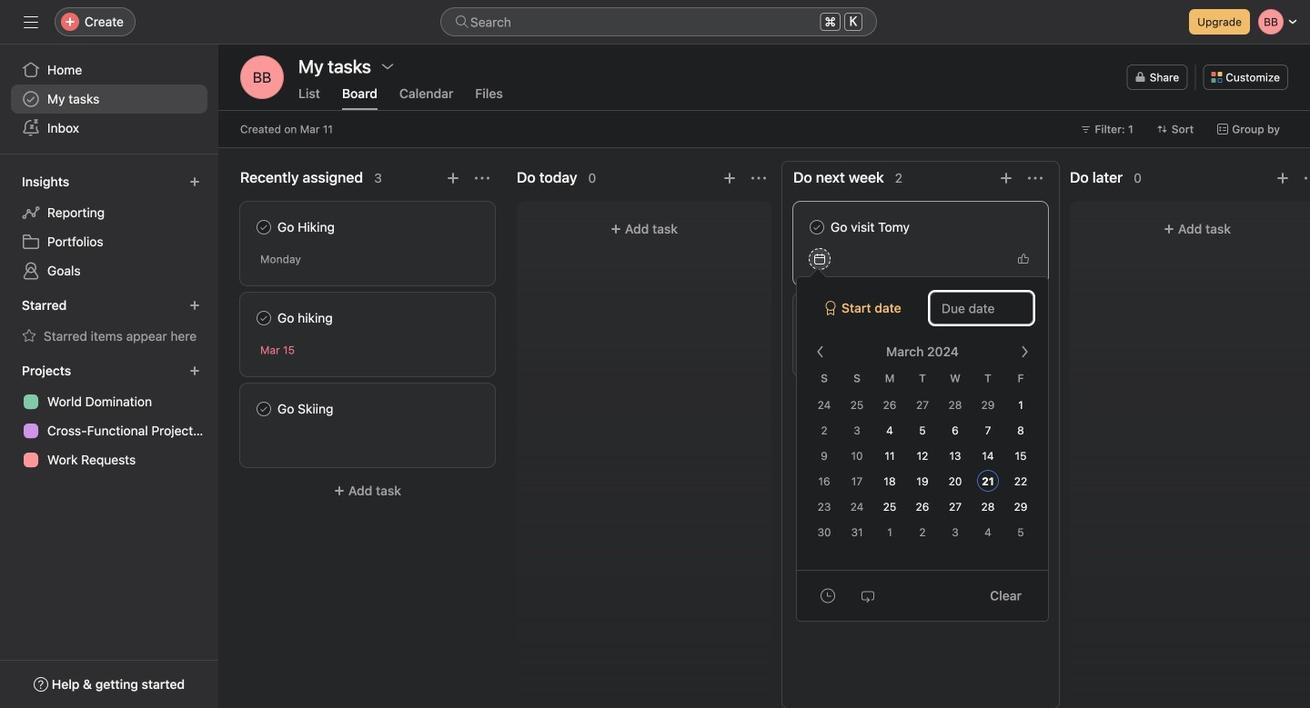 Task type: locate. For each thing, give the bounding box(es) containing it.
None field
[[441, 7, 877, 36]]

0 horizontal spatial add task image
[[999, 171, 1014, 186]]

Mark complete checkbox
[[253, 308, 275, 329]]

add time image
[[821, 589, 836, 604]]

more section actions image
[[475, 171, 490, 186], [1028, 171, 1043, 186], [1305, 171, 1311, 186]]

2 vertical spatial mark complete image
[[253, 399, 275, 420]]

new project or portfolio image
[[189, 366, 200, 377]]

1 horizontal spatial add task image
[[1276, 171, 1291, 186]]

mark complete image
[[253, 217, 275, 238], [253, 308, 275, 329], [253, 399, 275, 420]]

2 horizontal spatial more section actions image
[[1305, 171, 1311, 186]]

1 horizontal spatial add task image
[[723, 171, 737, 186]]

2 add task image from the left
[[1276, 171, 1291, 186]]

mark complete image
[[806, 217, 828, 238], [806, 308, 828, 329]]

1 vertical spatial mark complete image
[[806, 308, 828, 329]]

1 horizontal spatial more section actions image
[[1028, 171, 1043, 186]]

Mark complete checkbox
[[253, 217, 275, 238], [806, 217, 828, 238], [806, 308, 828, 329], [253, 399, 275, 420]]

0 horizontal spatial add task image
[[446, 171, 461, 186]]

1 vertical spatial mark complete image
[[253, 308, 275, 329]]

1 mark complete image from the top
[[806, 217, 828, 238]]

more section actions image for second add task icon from left
[[1305, 171, 1311, 186]]

hide sidebar image
[[24, 15, 38, 29]]

previous month image
[[814, 345, 828, 360]]

more section actions image for second add task icon from the right
[[1028, 171, 1043, 186]]

next month image
[[1018, 345, 1032, 360]]

0 horizontal spatial more section actions image
[[475, 171, 490, 186]]

0 vertical spatial mark complete image
[[806, 217, 828, 238]]

2 more section actions image from the left
[[1028, 171, 1043, 186]]

add task image
[[999, 171, 1014, 186], [1276, 171, 1291, 186]]

add task image
[[446, 171, 461, 186], [723, 171, 737, 186]]

3 more section actions image from the left
[[1305, 171, 1311, 186]]

show options image
[[380, 59, 395, 74]]

projects element
[[0, 355, 218, 479]]

0 vertical spatial mark complete image
[[253, 217, 275, 238]]

Due date text field
[[930, 292, 1034, 325]]

new insights image
[[189, 177, 200, 187]]

1 more section actions image from the left
[[475, 171, 490, 186]]



Task type: describe. For each thing, give the bounding box(es) containing it.
add items to starred image
[[189, 300, 200, 311]]

2 mark complete image from the top
[[806, 308, 828, 329]]

3 mark complete image from the top
[[253, 399, 275, 420]]

starred element
[[0, 289, 218, 355]]

more section actions image
[[752, 171, 766, 186]]

view profile settings image
[[240, 56, 284, 99]]

2 add task image from the left
[[723, 171, 737, 186]]

global element
[[0, 45, 218, 154]]

1 add task image from the left
[[999, 171, 1014, 186]]

more section actions image for first add task image
[[475, 171, 490, 186]]

insights element
[[0, 166, 218, 289]]

Search tasks, projects, and more text field
[[441, 7, 877, 36]]

set to repeat image
[[861, 589, 876, 604]]

1 add task image from the left
[[446, 171, 461, 186]]

1 mark complete image from the top
[[253, 217, 275, 238]]

2 mark complete image from the top
[[253, 308, 275, 329]]

0 likes. click to like this task image
[[1018, 254, 1029, 265]]



Task type: vqa. For each thing, say whether or not it's contained in the screenshot.
Due Date text field
yes



